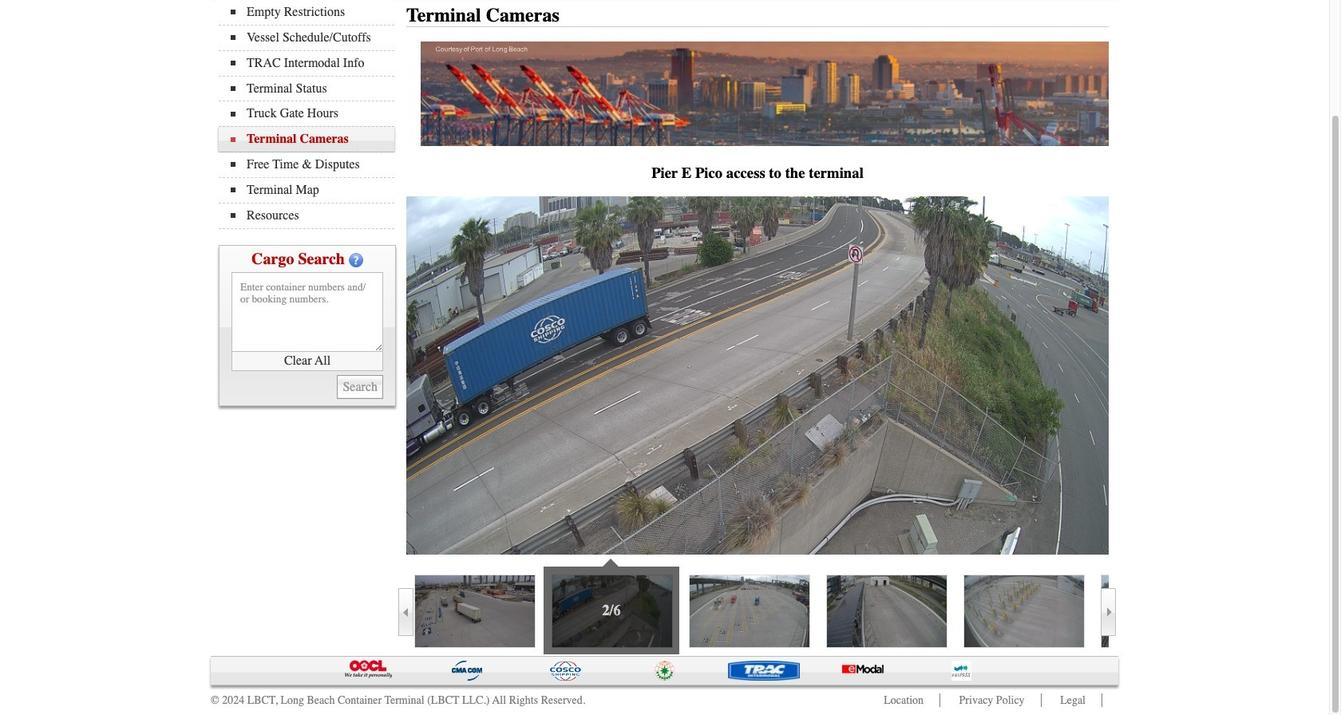 Task type: vqa. For each thing, say whether or not it's contained in the screenshot.
the bottommost Information
no



Task type: locate. For each thing, give the bounding box(es) containing it.
menu bar
[[219, 0, 403, 229]]

Enter container numbers and/ or booking numbers.  text field
[[232, 272, 383, 352]]

None submit
[[337, 375, 383, 399]]



